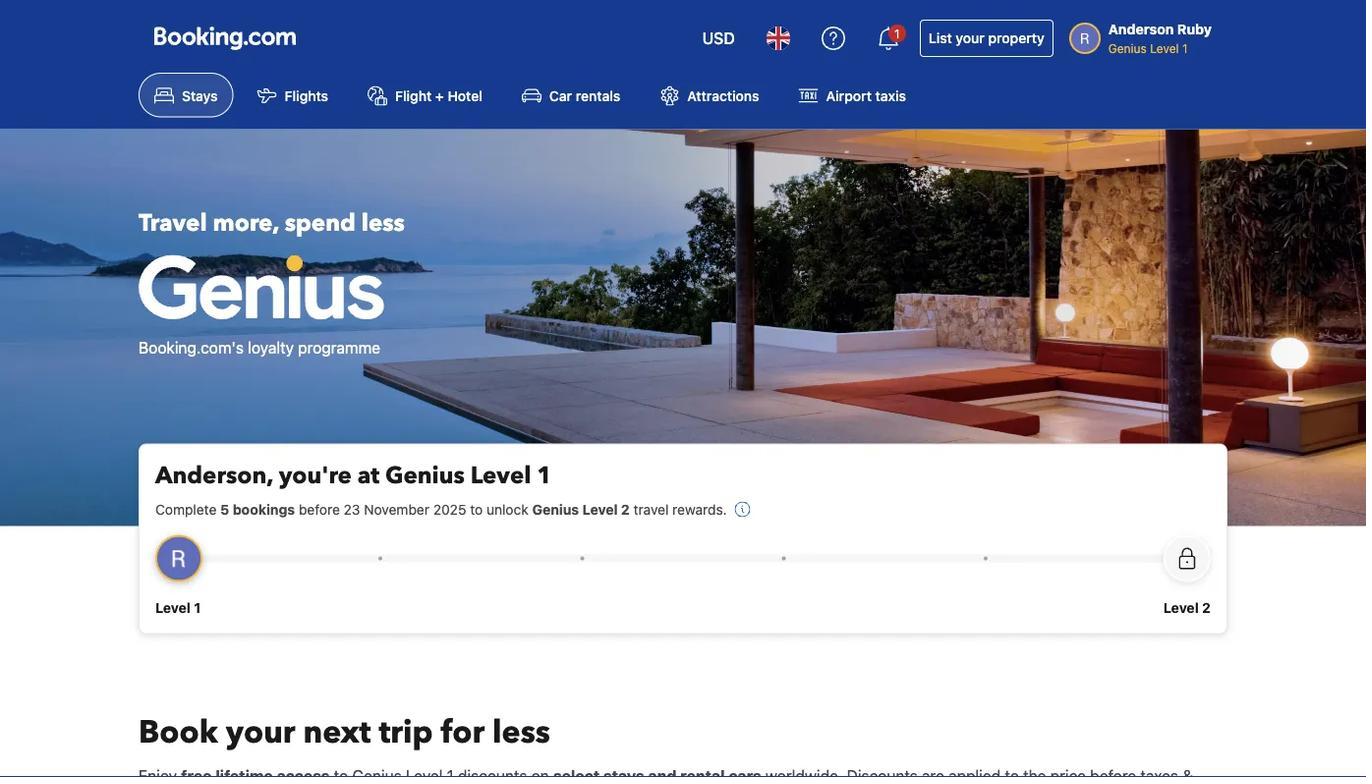 Task type: describe. For each thing, give the bounding box(es) containing it.
list your property link
[[920, 20, 1054, 57]]

to
[[470, 501, 483, 517]]

rewards.
[[673, 501, 727, 517]]

flights
[[285, 87, 328, 104]]

more,
[[213, 207, 279, 240]]

anderson ruby genius level 1
[[1109, 21, 1212, 55]]

stays link
[[139, 73, 234, 117]]

1 horizontal spatial genius
[[532, 501, 579, 517]]

anderson, you're at genius level 1
[[155, 460, 552, 492]]

5
[[220, 501, 229, 517]]

1 vertical spatial genius
[[385, 460, 465, 492]]

airport
[[826, 87, 872, 104]]

rentals
[[576, 87, 621, 104]]

booking.com's
[[139, 338, 244, 357]]

anderson
[[1109, 21, 1174, 37]]

23
[[344, 501, 360, 517]]

2025
[[433, 501, 466, 517]]

+
[[435, 87, 444, 104]]

0 horizontal spatial less
[[362, 207, 405, 240]]

car
[[549, 87, 572, 104]]

flight + hotel link
[[352, 73, 498, 117]]

1 inside button
[[895, 27, 900, 40]]

complete
[[155, 501, 217, 517]]

booking.com's loyalty programme
[[139, 338, 380, 357]]

next
[[303, 711, 371, 754]]

list
[[929, 30, 952, 46]]

trip
[[379, 711, 433, 754]]



Task type: vqa. For each thing, say whether or not it's contained in the screenshot.
Car
yes



Task type: locate. For each thing, give the bounding box(es) containing it.
genius up complete 5 bookings before 23 november 2025 to unlock genius level 2 travel rewards.
[[385, 460, 465, 492]]

2 horizontal spatial genius
[[1109, 41, 1147, 55]]

meter
[[179, 555, 1188, 563]]

1 vertical spatial 2
[[1202, 600, 1211, 616]]

genius inside anderson ruby genius level 1
[[1109, 41, 1147, 55]]

attractions
[[687, 87, 760, 104]]

flights link
[[241, 73, 344, 117]]

attractions link
[[644, 73, 775, 117]]

level inside anderson ruby genius level 1
[[1150, 41, 1179, 55]]

genius down anderson
[[1109, 41, 1147, 55]]

0 vertical spatial genius
[[1109, 41, 1147, 55]]

1 vertical spatial less
[[493, 711, 550, 754]]

your right list
[[956, 30, 985, 46]]

list your property
[[929, 30, 1045, 46]]

0 vertical spatial your
[[956, 30, 985, 46]]

genius
[[1109, 41, 1147, 55], [385, 460, 465, 492], [532, 501, 579, 517]]

1 horizontal spatial your
[[956, 30, 985, 46]]

1 inside anderson ruby genius level 1
[[1183, 41, 1188, 55]]

flight + hotel
[[395, 87, 483, 104]]

book
[[139, 711, 218, 754]]

complete 5 bookings before 23 november 2025 to unlock genius level 2 travel rewards.
[[155, 501, 727, 517]]

your left next
[[226, 711, 295, 754]]

0 horizontal spatial your
[[226, 711, 295, 754]]

0 horizontal spatial 2
[[621, 501, 630, 517]]

less right the spend
[[362, 207, 405, 240]]

booking.com online hotel reservations image
[[154, 27, 296, 50]]

your for book
[[226, 711, 295, 754]]

genius right "unlock"
[[532, 501, 579, 517]]

book your next trip for less
[[139, 711, 550, 754]]

less
[[362, 207, 405, 240], [493, 711, 550, 754]]

genius image
[[139, 255, 384, 320], [139, 255, 384, 320]]

flight
[[395, 87, 432, 104]]

car rentals
[[549, 87, 621, 104]]

1 horizontal spatial less
[[493, 711, 550, 754]]

hotel
[[448, 87, 483, 104]]

you're
[[279, 460, 352, 492]]

level 1
[[155, 600, 201, 616]]

loyalty
[[248, 338, 294, 357]]

property
[[989, 30, 1045, 46]]

travel
[[139, 207, 207, 240]]

level 2
[[1164, 600, 1211, 616]]

0 vertical spatial 2
[[621, 501, 630, 517]]

less right 'for'
[[493, 711, 550, 754]]

usd button
[[691, 15, 747, 62]]

2 vertical spatial genius
[[532, 501, 579, 517]]

ruby
[[1178, 21, 1212, 37]]

car rentals link
[[506, 73, 636, 117]]

1 button
[[865, 15, 912, 62]]

your
[[956, 30, 985, 46], [226, 711, 295, 754]]

usd
[[703, 29, 735, 48]]

programme
[[298, 338, 380, 357]]

2
[[621, 501, 630, 517], [1202, 600, 1211, 616]]

1 horizontal spatial 2
[[1202, 600, 1211, 616]]

1 vertical spatial your
[[226, 711, 295, 754]]

anderson,
[[155, 460, 273, 492]]

for
[[441, 711, 485, 754]]

stays
[[182, 87, 218, 104]]

1
[[895, 27, 900, 40], [1183, 41, 1188, 55], [537, 460, 552, 492], [194, 600, 201, 616]]

level
[[1150, 41, 1179, 55], [471, 460, 531, 492], [583, 501, 618, 517], [155, 600, 191, 616], [1164, 600, 1199, 616]]

november
[[364, 501, 430, 517]]

0 horizontal spatial genius
[[385, 460, 465, 492]]

at
[[358, 460, 380, 492]]

before
[[299, 501, 340, 517]]

travel
[[634, 501, 669, 517]]

unlock
[[487, 501, 529, 517]]

0 vertical spatial less
[[362, 207, 405, 240]]

airport taxis
[[826, 87, 906, 104]]

airport taxis link
[[783, 73, 922, 117]]

taxis
[[876, 87, 906, 104]]

spend
[[285, 207, 356, 240]]

bookings
[[233, 501, 295, 517]]

travel more, spend less
[[139, 207, 405, 240]]

your for list
[[956, 30, 985, 46]]



